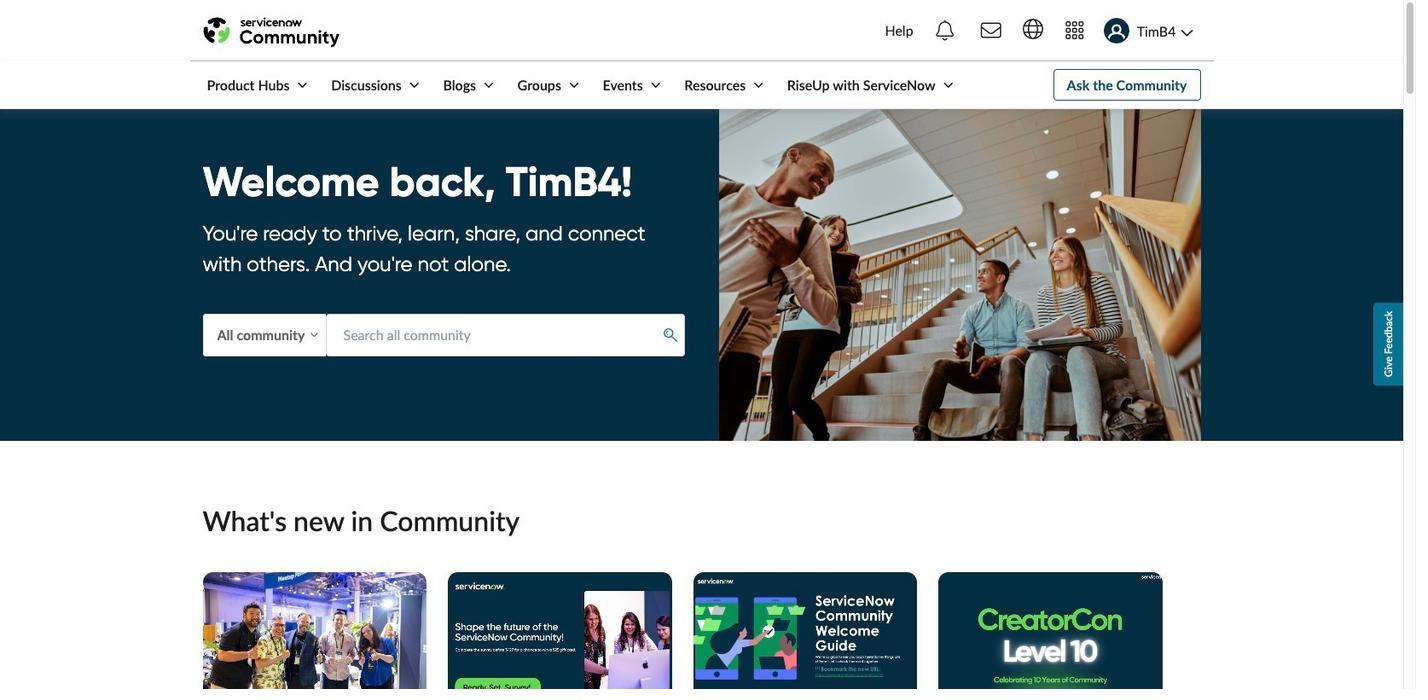 Task type: describe. For each thing, give the bounding box(es) containing it.
creatorcon has reached level 10! celebrate 10 years, share your memories, and win! image
[[938, 572, 1162, 689]]

help shape the future of servicenow community – take our survey! image
[[448, 572, 672, 689]]

timb4 image
[[1104, 18, 1129, 44]]

language selector image
[[1023, 19, 1043, 40]]

Search text field
[[325, 314, 685, 356]]



Task type: locate. For each thing, give the bounding box(es) containing it.
welcome to our servicenow community! image
[[693, 572, 917, 689]]

menu bar
[[190, 61, 957, 108]]

None submit
[[657, 323, 684, 348]]

the creatorcon community hub is open! image
[[203, 572, 427, 689]]



Task type: vqa. For each thing, say whether or not it's contained in the screenshot.
About in the left of the page
no



